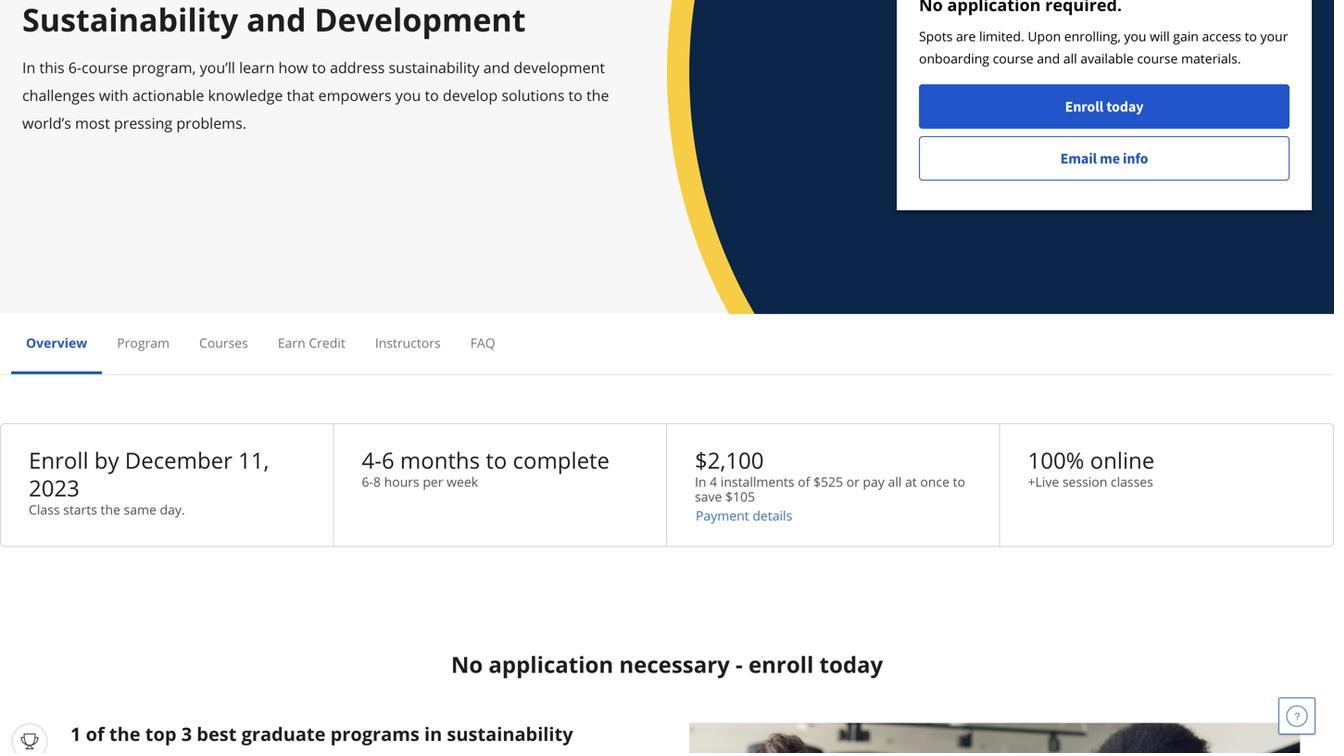 Task type: locate. For each thing, give the bounding box(es) containing it.
the down development
[[587, 85, 609, 105]]

by
[[94, 445, 119, 475]]

6- left 6
[[362, 473, 374, 491]]

you inside in this 6-course program, you'll learn how  to address sustainability and development challenges with actionable knowledge that empowers you to develop solutions to the world's most pressing problems.
[[396, 85, 421, 105]]

1 vertical spatial in
[[695, 473, 707, 491]]

0 horizontal spatial enroll
[[29, 445, 89, 475]]

1 vertical spatial all
[[888, 473, 902, 491]]

and inside spots are limited. upon enrolling, you will gain access to your onboarding course and all available course materials.
[[1037, 50, 1060, 67]]

0 vertical spatial 6-
[[68, 57, 82, 77]]

you
[[1125, 27, 1147, 45], [396, 85, 421, 105]]

all down enrolling,
[[1064, 50, 1078, 67]]

empowers
[[319, 85, 392, 105]]

today inside button
[[1107, 97, 1144, 116]]

your
[[1261, 27, 1289, 45]]

1 vertical spatial you
[[396, 85, 421, 105]]

complete
[[513, 445, 610, 475]]

to right week
[[486, 445, 507, 475]]

1 horizontal spatial you
[[1125, 27, 1147, 45]]

0 vertical spatial enroll
[[1065, 97, 1104, 116]]

today down the available
[[1107, 97, 1144, 116]]

instructors link
[[375, 334, 441, 352]]

of right "1" at the bottom
[[86, 721, 104, 747]]

to right how at the top of the page
[[312, 57, 326, 77]]

all
[[1064, 50, 1078, 67], [888, 473, 902, 491]]

spots are limited. upon enrolling, you will gain access to your onboarding course and all available course materials.
[[919, 27, 1289, 67]]

the
[[587, 85, 609, 105], [101, 501, 120, 519], [109, 721, 140, 747]]

today right the enroll
[[820, 649, 883, 680]]

enroll inside enroll by december 11, 2023 class starts the same day.
[[29, 445, 89, 475]]

enroll up email
[[1065, 97, 1104, 116]]

you right empowers
[[396, 85, 421, 105]]

class
[[29, 501, 60, 519]]

to inside 4-6 months to complete 6-8 hours per week
[[486, 445, 507, 475]]

100%
[[1028, 445, 1085, 475]]

enroll left by
[[29, 445, 89, 475]]

sustainability right in
[[447, 721, 573, 747]]

to
[[1245, 27, 1258, 45], [312, 57, 326, 77], [425, 85, 439, 105], [569, 85, 583, 105], [486, 445, 507, 475], [953, 473, 966, 491]]

-
[[736, 649, 743, 680]]

6-
[[68, 57, 82, 77], [362, 473, 374, 491]]

in
[[22, 57, 35, 77], [695, 473, 707, 491]]

world's
[[22, 113, 71, 133]]

enroll today button
[[919, 84, 1290, 129]]

sustainability up develop
[[389, 57, 480, 77]]

0 vertical spatial the
[[587, 85, 609, 105]]

0 horizontal spatial all
[[888, 473, 902, 491]]

payment details button
[[695, 507, 794, 524]]

status containing enroll today
[[897, 0, 1312, 210]]

the left top
[[109, 721, 140, 747]]

0 vertical spatial today
[[1107, 97, 1144, 116]]

3
[[181, 721, 192, 747]]

1 horizontal spatial 6-
[[362, 473, 374, 491]]

in
[[424, 721, 442, 747]]

challenges
[[22, 85, 95, 105]]

faq link
[[471, 334, 496, 352]]

to inside spots are limited. upon enrolling, you will gain access to your onboarding course and all available course materials.
[[1245, 27, 1258, 45]]

4
[[710, 473, 717, 491]]

materials.
[[1182, 50, 1241, 67]]

0 horizontal spatial 6-
[[68, 57, 82, 77]]

me
[[1100, 149, 1120, 168]]

or
[[847, 473, 860, 491]]

installments
[[721, 473, 795, 491]]

$105
[[726, 488, 755, 506]]

enroll
[[1065, 97, 1104, 116], [29, 445, 89, 475]]

week
[[447, 473, 478, 491]]

earn credit
[[278, 334, 346, 352]]

4-6 months to complete 6-8 hours per week
[[362, 445, 610, 491]]

in left this
[[22, 57, 35, 77]]

1 horizontal spatial enroll
[[1065, 97, 1104, 116]]

pressing
[[114, 113, 173, 133]]

0 vertical spatial all
[[1064, 50, 1078, 67]]

and down upon
[[1037, 50, 1060, 67]]

and inside in this 6-course program, you'll learn how  to address sustainability and development challenges with actionable knowledge that empowers you to develop solutions to the world's most pressing problems.
[[484, 57, 510, 77]]

status
[[897, 0, 1312, 210]]

6- right this
[[68, 57, 82, 77]]

no application necessary - enroll today
[[451, 649, 883, 680]]

once
[[921, 473, 950, 491]]

1 vertical spatial 6-
[[362, 473, 374, 491]]

program,
[[132, 57, 196, 77]]

problems.
[[176, 113, 246, 133]]

0 horizontal spatial course
[[82, 57, 128, 77]]

1 vertical spatial today
[[820, 649, 883, 680]]

session
[[1063, 473, 1108, 491]]

earn
[[278, 334, 306, 352]]

0 horizontal spatial and
[[484, 57, 510, 77]]

in left 4
[[695, 473, 707, 491]]

all left at on the right bottom of page
[[888, 473, 902, 491]]

0 vertical spatial of
[[798, 473, 810, 491]]

knowledge
[[208, 85, 283, 105]]

develop
[[443, 85, 498, 105]]

6- inside 4-6 months to complete 6-8 hours per week
[[362, 473, 374, 491]]

of left $525 on the right bottom of the page
[[798, 473, 810, 491]]

0 horizontal spatial of
[[86, 721, 104, 747]]

1 horizontal spatial of
[[798, 473, 810, 491]]

enroll for today
[[1065, 97, 1104, 116]]

0 vertical spatial sustainability
[[389, 57, 480, 77]]

enroll inside enroll today button
[[1065, 97, 1104, 116]]

course down limited.
[[993, 50, 1034, 67]]

1
[[70, 721, 81, 747]]

0 vertical spatial you
[[1125, 27, 1147, 45]]

1 horizontal spatial all
[[1064, 50, 1078, 67]]

payment
[[696, 507, 749, 524]]

actionable
[[132, 85, 204, 105]]

graduate
[[242, 721, 326, 747]]

of
[[798, 473, 810, 491], [86, 721, 104, 747]]

$2,100
[[695, 445, 764, 475]]

6- inside in this 6-course program, you'll learn how  to address sustainability and development challenges with actionable knowledge that empowers you to develop solutions to the world's most pressing problems.
[[68, 57, 82, 77]]

starts
[[63, 501, 97, 519]]

to right once
[[953, 473, 966, 491]]

sustainability
[[389, 57, 480, 77], [447, 721, 573, 747]]

you left will
[[1125, 27, 1147, 45]]

how
[[279, 57, 308, 77]]

you inside spots are limited. upon enrolling, you will gain access to your onboarding course and all available course materials.
[[1125, 27, 1147, 45]]

the left same
[[101, 501, 120, 519]]

today
[[1107, 97, 1144, 116], [820, 649, 883, 680]]

1 horizontal spatial course
[[993, 50, 1034, 67]]

1 vertical spatial enroll
[[29, 445, 89, 475]]

1 horizontal spatial in
[[695, 473, 707, 491]]

overview
[[26, 334, 87, 352]]

0 horizontal spatial in
[[22, 57, 35, 77]]

2 vertical spatial the
[[109, 721, 140, 747]]

0 horizontal spatial you
[[396, 85, 421, 105]]

2023
[[29, 473, 80, 503]]

to left 'your'
[[1245, 27, 1258, 45]]

1 vertical spatial of
[[86, 721, 104, 747]]

course up with
[[82, 57, 128, 77]]

and up develop
[[484, 57, 510, 77]]

months
[[400, 445, 480, 475]]

1 horizontal spatial today
[[1107, 97, 1144, 116]]

at
[[905, 473, 917, 491]]

email me info
[[1061, 149, 1149, 168]]

6
[[382, 445, 395, 475]]

1 horizontal spatial and
[[1037, 50, 1060, 67]]

sustainability inside in this 6-course program, you'll learn how  to address sustainability and development challenges with actionable knowledge that empowers you to develop solutions to the world's most pressing problems.
[[389, 57, 480, 77]]

that
[[287, 85, 315, 105]]

of inside the $2,100 in 4 installments of $525 or pay all at once to save $105 payment details
[[798, 473, 810, 491]]

1 vertical spatial the
[[101, 501, 120, 519]]

course down will
[[1137, 50, 1178, 67]]

online
[[1090, 445, 1155, 475]]

0 vertical spatial in
[[22, 57, 35, 77]]



Task type: vqa. For each thing, say whether or not it's contained in the screenshot.
music
no



Task type: describe. For each thing, give the bounding box(es) containing it.
programs
[[331, 721, 420, 747]]

hours
[[384, 473, 420, 491]]

solutions
[[502, 85, 565, 105]]

are
[[956, 27, 976, 45]]

access
[[1202, 27, 1242, 45]]

courses
[[199, 334, 248, 352]]

onboarding
[[919, 50, 990, 67]]

instructors
[[375, 334, 441, 352]]

necessary
[[619, 649, 730, 680]]

to inside the $2,100 in 4 installments of $525 or pay all at once to save $105 payment details
[[953, 473, 966, 491]]

in inside in this 6-course program, you'll learn how  to address sustainability and development challenges with actionable knowledge that empowers you to develop solutions to the world's most pressing problems.
[[22, 57, 35, 77]]

you'll
[[200, 57, 235, 77]]

to down development
[[569, 85, 583, 105]]

with
[[99, 85, 129, 105]]

upon
[[1028, 27, 1061, 45]]

help center image
[[1286, 705, 1309, 728]]

most
[[75, 113, 110, 133]]

faq
[[471, 334, 496, 352]]

all inside spots are limited. upon enrolling, you will gain access to your onboarding course and all available course materials.
[[1064, 50, 1078, 67]]

8
[[373, 473, 381, 491]]

the inside in this 6-course program, you'll learn how  to address sustainability and development challenges with actionable knowledge that empowers you to develop solutions to the world's most pressing problems.
[[587, 85, 609, 105]]

2 horizontal spatial course
[[1137, 50, 1178, 67]]

in this 6-course program, you'll learn how  to address sustainability and development challenges with actionable knowledge that empowers you to develop solutions to the world's most pressing problems.
[[22, 57, 609, 133]]

enroll by december 11, 2023 class starts the same day.
[[29, 445, 269, 519]]

email me info button
[[919, 136, 1290, 181]]

+live
[[1028, 473, 1059, 491]]

will
[[1150, 27, 1170, 45]]

best
[[197, 721, 237, 747]]

save
[[695, 488, 722, 506]]

address
[[330, 57, 385, 77]]

certificate menu element
[[11, 314, 1323, 374]]

application
[[489, 649, 614, 680]]

details
[[753, 507, 793, 524]]

limited.
[[980, 27, 1025, 45]]

december
[[125, 445, 233, 475]]

michigansustainabilitymt assets image
[[690, 723, 1301, 753]]

email
[[1061, 149, 1097, 168]]

no
[[451, 649, 483, 680]]

this
[[39, 57, 64, 77]]

1 of the top 3 best graduate programs in sustainability
[[70, 721, 573, 747]]

all inside the $2,100 in 4 installments of $525 or pay all at once to save $105 payment details
[[888, 473, 902, 491]]

1 vertical spatial sustainability
[[447, 721, 573, 747]]

4-
[[362, 445, 382, 475]]

top
[[145, 721, 177, 747]]

info
[[1123, 149, 1149, 168]]

pay
[[863, 473, 885, 491]]

classes
[[1111, 473, 1154, 491]]

courses link
[[199, 334, 248, 352]]

$2,100 in 4 installments of $525 or pay all at once to save $105 payment details
[[695, 445, 966, 524]]

program
[[117, 334, 170, 352]]

enroll
[[749, 649, 814, 680]]

per
[[423, 473, 443, 491]]

enrolling,
[[1065, 27, 1121, 45]]

100% online +live session classes
[[1028, 445, 1155, 491]]

in inside the $2,100 in 4 installments of $525 or pay all at once to save $105 payment details
[[695, 473, 707, 491]]

11,
[[238, 445, 269, 475]]

day.
[[160, 501, 185, 519]]

learn
[[239, 57, 275, 77]]

available
[[1081, 50, 1134, 67]]

$525
[[814, 473, 843, 491]]

development
[[514, 57, 605, 77]]

same
[[124, 501, 157, 519]]

to left develop
[[425, 85, 439, 105]]

the inside enroll by december 11, 2023 class starts the same day.
[[101, 501, 120, 519]]

credit
[[309, 334, 346, 352]]

program link
[[117, 334, 170, 352]]

enroll today
[[1065, 97, 1144, 116]]

0 horizontal spatial today
[[820, 649, 883, 680]]

spots
[[919, 27, 953, 45]]

enroll for by
[[29, 445, 89, 475]]

course inside in this 6-course program, you'll learn how  to address sustainability and development challenges with actionable knowledge that empowers you to develop solutions to the world's most pressing problems.
[[82, 57, 128, 77]]

overview link
[[26, 334, 87, 352]]

gain
[[1174, 27, 1199, 45]]

earn credit link
[[278, 334, 346, 352]]



